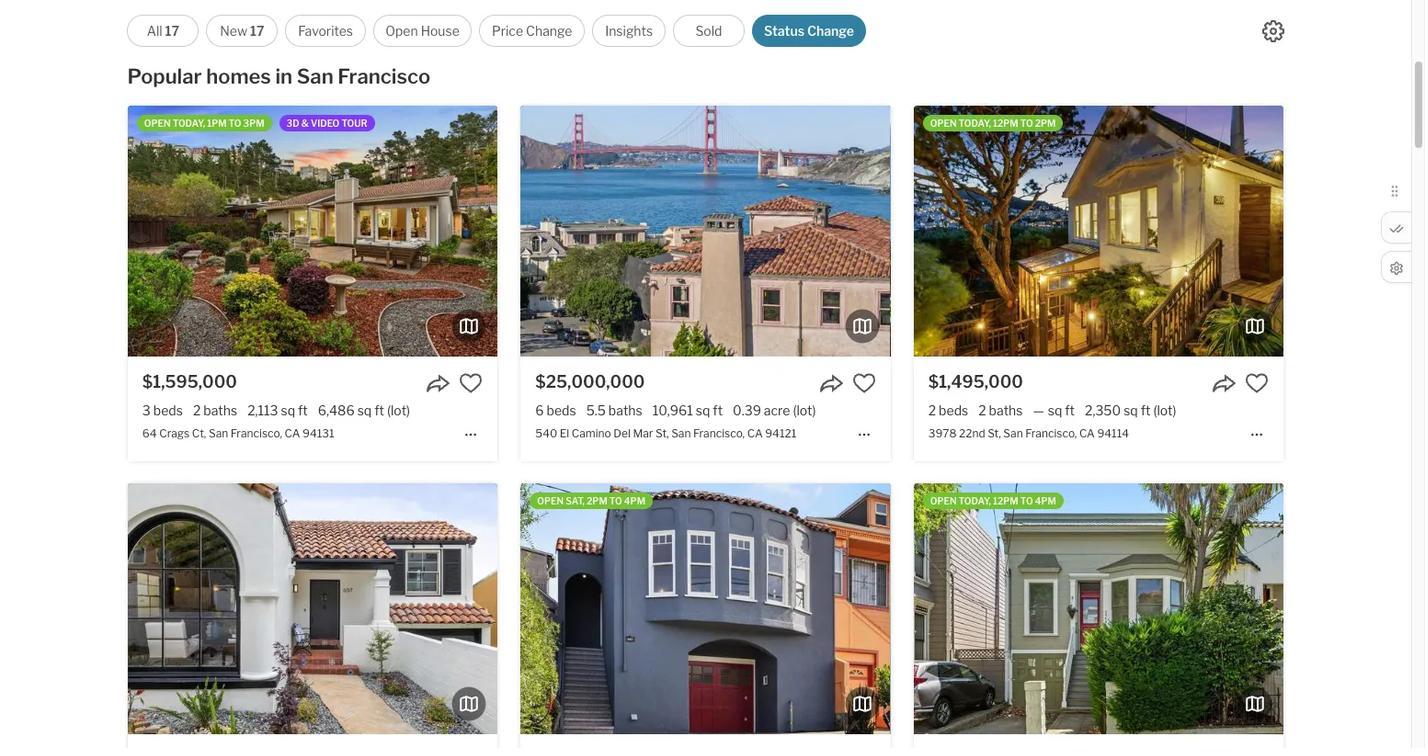 Task type: vqa. For each thing, say whether or not it's contained in the screenshot.
THE OVERVIEW tab
no



Task type: describe. For each thing, give the bounding box(es) containing it.
17 for new 17
[[250, 23, 265, 39]]

change for status change
[[808, 23, 855, 39]]

open for open today, 1pm to 3pm
[[144, 118, 171, 129]]

crags
[[159, 427, 190, 440]]

sq for —
[[1049, 403, 1063, 419]]

$1,495,000
[[929, 373, 1024, 392]]

ca for $1,595,000
[[285, 427, 300, 440]]

2,113
[[248, 403, 278, 419]]

1 photo of 540 el camino del mar st, san francisco, ca 94121 image from the left
[[151, 106, 521, 357]]

$25,000,000
[[536, 373, 645, 392]]

video
[[311, 118, 340, 129]]

san for 3978
[[1004, 427, 1024, 440]]

64
[[142, 427, 157, 440]]

ft for — sq ft
[[1066, 403, 1075, 419]]

2 beds
[[929, 403, 969, 419]]

2 baths for $1,495,000
[[979, 403, 1023, 419]]

94131
[[303, 427, 334, 440]]

3978
[[929, 427, 957, 440]]

favorite button image
[[459, 372, 483, 396]]

ft for 6,486 sq ft (lot)
[[375, 403, 385, 419]]

open for open today, 12pm to 4pm
[[931, 496, 957, 507]]

price change
[[492, 23, 573, 39]]

open today, 12pm to 4pm
[[931, 496, 1057, 507]]

today, for $1,595,000
[[173, 118, 205, 129]]

2 photo of 687 london st, san francisco, ca 94112 image from the left
[[521, 484, 891, 735]]

3 photo of 3941 23rd st, san francisco, ca 94114 image from the left
[[1284, 484, 1426, 735]]

homes
[[206, 64, 271, 88]]

favorite button image for $1,495,000
[[1246, 372, 1270, 396]]

sq for 10,961
[[696, 403, 711, 419]]

2 photo of 3978 22nd st, san francisco, ca 94114 image from the left
[[914, 106, 1284, 357]]

favorite button checkbox
[[459, 372, 483, 396]]

2 for $1,595,000
[[193, 403, 201, 419]]

francisco, for $1,595,000
[[231, 427, 282, 440]]

2,350
[[1086, 403, 1122, 419]]

baths for $25,000,000
[[609, 403, 643, 419]]

to for open today, 12pm to 4pm
[[1021, 496, 1034, 507]]

baths for $1,595,000
[[204, 403, 237, 419]]

2 photo of 657 los palmos dr, san francisco, ca 94127 image from the left
[[128, 484, 498, 735]]

5.5 baths
[[587, 403, 643, 419]]

sq for 2,113
[[281, 403, 295, 419]]

3 photo of 687 london st, san francisco, ca 94112 image from the left
[[891, 484, 1261, 735]]

popular
[[128, 64, 202, 88]]

price
[[492, 23, 524, 39]]

sq for 2,350
[[1124, 403, 1139, 419]]

2 2 from the left
[[929, 403, 937, 419]]

2,113 sq ft
[[248, 403, 308, 419]]

open for open today, 12pm to 2pm
[[931, 118, 957, 129]]

5.5
[[587, 403, 606, 419]]

—
[[1034, 403, 1045, 419]]

540 el camino del mar st, san francisco, ca 94121
[[536, 427, 797, 440]]

3d & video tour
[[287, 118, 368, 129]]

all 17
[[147, 23, 179, 39]]

10,961
[[653, 403, 693, 419]]

house
[[421, 23, 460, 39]]

camino
[[572, 427, 612, 440]]

san for popular
[[297, 64, 334, 88]]

to for open today, 1pm to 3pm
[[229, 118, 242, 129]]

1 photo of 64 crags ct, san francisco, ca 94131 image from the left
[[0, 106, 128, 357]]

2 photo of 540 el camino del mar st, san francisco, ca 94121 image from the left
[[521, 106, 891, 357]]

6,486 sq ft (lot)
[[318, 403, 410, 419]]

1 photo of 657 los palmos dr, san francisco, ca 94127 image from the left
[[0, 484, 128, 735]]

(lot) for $1,595,000
[[387, 403, 410, 419]]

sold
[[696, 23, 723, 39]]

popular homes in san francisco
[[128, 64, 431, 88]]

— sq ft
[[1034, 403, 1075, 419]]

540
[[536, 427, 558, 440]]

mar
[[633, 427, 654, 440]]

sat,
[[566, 496, 585, 507]]

beds for $25,000,000
[[547, 403, 576, 419]]

3 beds
[[142, 403, 183, 419]]

4pm for open today, 12pm to 4pm
[[1036, 496, 1057, 507]]

22nd
[[960, 427, 986, 440]]

francisco, for $1,495,000
[[1026, 427, 1078, 440]]

6 beds
[[536, 403, 576, 419]]

2 (lot) from the left
[[793, 403, 816, 419]]

favorites
[[298, 23, 353, 39]]

New radio
[[206, 15, 278, 47]]

3 photo of 540 el camino del mar st, san francisco, ca 94121 image from the left
[[891, 106, 1261, 357]]

3 photo of 3978 22nd st, san francisco, ca 94114 image from the left
[[1284, 106, 1426, 357]]

0 vertical spatial 2pm
[[1036, 118, 1057, 129]]

open today, 1pm to 3pm
[[144, 118, 265, 129]]

to for open today, 12pm to 2pm
[[1021, 118, 1034, 129]]

today, for $1,495,000
[[959, 118, 992, 129]]

el
[[560, 427, 570, 440]]

6
[[536, 403, 544, 419]]

favorite button image for $25,000,000
[[852, 372, 876, 396]]

2 photo of 3941 23rd st, san francisco, ca 94114 image from the left
[[914, 484, 1284, 735]]



Task type: locate. For each thing, give the bounding box(es) containing it.
ft
[[298, 403, 308, 419], [375, 403, 385, 419], [713, 403, 723, 419], [1066, 403, 1075, 419], [1141, 403, 1151, 419]]

1 horizontal spatial change
[[808, 23, 855, 39]]

open today, 12pm to 2pm
[[931, 118, 1057, 129]]

ft left 0.39
[[713, 403, 723, 419]]

san right ct,
[[209, 427, 228, 440]]

1 favorite button image from the left
[[852, 372, 876, 396]]

$1,595,000
[[142, 373, 237, 392]]

2 horizontal spatial beds
[[939, 403, 969, 419]]

(lot) for $1,495,000
[[1154, 403, 1177, 419]]

1 horizontal spatial 17
[[250, 23, 265, 39]]

1 12pm from the top
[[994, 118, 1019, 129]]

2 horizontal spatial ca
[[1080, 427, 1096, 440]]

0 horizontal spatial francisco,
[[231, 427, 282, 440]]

sq for 6,486
[[358, 403, 372, 419]]

2 baths up 3978 22nd st, san francisco, ca 94114
[[979, 403, 1023, 419]]

new 17
[[220, 23, 265, 39]]

francisco
[[338, 64, 431, 88]]

ca down 0.39
[[748, 427, 763, 440]]

status
[[764, 23, 805, 39]]

4pm right sat,
[[625, 496, 646, 507]]

2 favorite button checkbox from the left
[[1246, 372, 1270, 396]]

photo of 3941 23rd st, san francisco, ca 94114 image
[[544, 484, 914, 735], [914, 484, 1284, 735], [1284, 484, 1426, 735]]

tour
[[342, 118, 368, 129]]

del
[[614, 427, 631, 440]]

1 2 from the left
[[193, 403, 201, 419]]

3 2 from the left
[[979, 403, 987, 419]]

2 horizontal spatial baths
[[990, 403, 1023, 419]]

1 (lot) from the left
[[387, 403, 410, 419]]

today,
[[173, 118, 205, 129], [959, 118, 992, 129], [959, 496, 992, 507]]

(lot) right 6,486 on the left bottom of the page
[[387, 403, 410, 419]]

2
[[193, 403, 201, 419], [929, 403, 937, 419], [979, 403, 987, 419]]

0 horizontal spatial 2
[[193, 403, 201, 419]]

2 horizontal spatial francisco,
[[1026, 427, 1078, 440]]

3 ft from the left
[[713, 403, 723, 419]]

change for price change
[[526, 23, 573, 39]]

baths up 64 crags ct, san francisco, ca 94131
[[204, 403, 237, 419]]

open
[[144, 118, 171, 129], [931, 118, 957, 129], [538, 496, 564, 507], [931, 496, 957, 507]]

0 horizontal spatial st,
[[656, 427, 669, 440]]

2 2 baths from the left
[[979, 403, 1023, 419]]

2 favorite button image from the left
[[1246, 372, 1270, 396]]

3 beds from the left
[[939, 403, 969, 419]]

ft for 2,113 sq ft
[[298, 403, 308, 419]]

1 photo of 3941 23rd st, san francisco, ca 94114 image from the left
[[544, 484, 914, 735]]

1 vertical spatial 2pm
[[587, 496, 608, 507]]

francisco, down the — sq ft
[[1026, 427, 1078, 440]]

st, right mar
[[656, 427, 669, 440]]

3 (lot) from the left
[[1154, 403, 1177, 419]]

acre
[[764, 403, 791, 419]]

&
[[301, 118, 309, 129]]

1 horizontal spatial favorite button checkbox
[[1246, 372, 1270, 396]]

All radio
[[127, 15, 199, 47]]

2 for $1,495,000
[[979, 403, 987, 419]]

change right price
[[526, 23, 573, 39]]

1pm
[[207, 118, 227, 129]]

favorite button checkbox for $25,000,000
[[852, 372, 876, 396]]

1 horizontal spatial baths
[[609, 403, 643, 419]]

5 sq from the left
[[1124, 403, 1139, 419]]

17 right new
[[250, 23, 265, 39]]

favorite button checkbox
[[852, 372, 876, 396], [1246, 372, 1270, 396]]

francisco, down 0.39
[[694, 427, 745, 440]]

0 horizontal spatial baths
[[204, 403, 237, 419]]

1 horizontal spatial favorite button image
[[1246, 372, 1270, 396]]

favorite button image
[[852, 372, 876, 396], [1246, 372, 1270, 396]]

san right 22nd
[[1004, 427, 1024, 440]]

1 horizontal spatial (lot)
[[793, 403, 816, 419]]

4 sq from the left
[[1049, 403, 1063, 419]]

all
[[147, 23, 162, 39]]

17 for all 17
[[165, 23, 179, 39]]

1 2 baths from the left
[[193, 403, 237, 419]]

san
[[297, 64, 334, 88], [209, 427, 228, 440], [672, 427, 691, 440], [1004, 427, 1024, 440]]

open house
[[386, 23, 460, 39]]

baths up 3978 22nd st, san francisco, ca 94114
[[990, 403, 1023, 419]]

12pm for 2pm
[[994, 118, 1019, 129]]

photo of 64 crags ct, san francisco, ca 94131 image
[[0, 106, 128, 357], [128, 106, 498, 357], [498, 106, 868, 357]]

1 horizontal spatial beds
[[547, 403, 576, 419]]

status change
[[764, 23, 855, 39]]

ft for 2,350 sq ft (lot)
[[1141, 403, 1151, 419]]

beds for $1,595,000
[[153, 403, 183, 419]]

3
[[142, 403, 151, 419]]

photo of 540 el camino del mar st, san francisco, ca 94121 image
[[151, 106, 521, 357], [521, 106, 891, 357], [891, 106, 1261, 357]]

1 sq from the left
[[281, 403, 295, 419]]

sq right 10,961
[[696, 403, 711, 419]]

ca for $1,495,000
[[1080, 427, 1096, 440]]

(lot) right the acre
[[793, 403, 816, 419]]

(lot) right 2,350
[[1154, 403, 1177, 419]]

3 ca from the left
[[1080, 427, 1096, 440]]

2 photo of 64 crags ct, san francisco, ca 94131 image from the left
[[128, 106, 498, 357]]

0 horizontal spatial 17
[[165, 23, 179, 39]]

1 horizontal spatial francisco,
[[694, 427, 745, 440]]

1 francisco, from the left
[[231, 427, 282, 440]]

sq right '—' at right
[[1049, 403, 1063, 419]]

to
[[229, 118, 242, 129], [1021, 118, 1034, 129], [610, 496, 623, 507], [1021, 496, 1034, 507]]

3 francisco, from the left
[[1026, 427, 1078, 440]]

san right in at the top left of page
[[297, 64, 334, 88]]

2 horizontal spatial 2
[[979, 403, 987, 419]]

2 horizontal spatial (lot)
[[1154, 403, 1177, 419]]

1 4pm from the left
[[625, 496, 646, 507]]

1 vertical spatial 12pm
[[994, 496, 1019, 507]]

1 horizontal spatial st,
[[988, 427, 1002, 440]]

ca left 94131
[[285, 427, 300, 440]]

4 ft from the left
[[1066, 403, 1075, 419]]

open
[[386, 23, 418, 39]]

5 ft from the left
[[1141, 403, 1151, 419]]

2 francisco, from the left
[[694, 427, 745, 440]]

favorite button checkbox for $1,495,000
[[1246, 372, 1270, 396]]

17
[[165, 23, 179, 39], [250, 23, 265, 39]]

Open House radio
[[373, 15, 472, 47]]

17 right all
[[165, 23, 179, 39]]

st,
[[656, 427, 669, 440], [988, 427, 1002, 440]]

beds right 6
[[547, 403, 576, 419]]

2 baths from the left
[[609, 403, 643, 419]]

6,486
[[318, 403, 355, 419]]

beds
[[153, 403, 183, 419], [547, 403, 576, 419], [939, 403, 969, 419]]

0 horizontal spatial change
[[526, 23, 573, 39]]

sq
[[281, 403, 295, 419], [358, 403, 372, 419], [696, 403, 711, 419], [1049, 403, 1063, 419], [1124, 403, 1139, 419]]

0 horizontal spatial beds
[[153, 403, 183, 419]]

0 horizontal spatial 2pm
[[587, 496, 608, 507]]

1 beds from the left
[[153, 403, 183, 419]]

3 sq from the left
[[696, 403, 711, 419]]

ct,
[[192, 427, 206, 440]]

0 horizontal spatial (lot)
[[387, 403, 410, 419]]

beds for $1,495,000
[[939, 403, 969, 419]]

0 vertical spatial 12pm
[[994, 118, 1019, 129]]

change right status on the top
[[808, 23, 855, 39]]

Status Change radio
[[752, 15, 867, 47]]

Favorites radio
[[286, 15, 366, 47]]

photo of 687 london st, san francisco, ca 94112 image
[[151, 484, 521, 735], [521, 484, 891, 735], [891, 484, 1261, 735]]

1 horizontal spatial 2 baths
[[979, 403, 1023, 419]]

2 baths
[[193, 403, 237, 419], [979, 403, 1023, 419]]

sq right 6,486 on the left bottom of the page
[[358, 403, 372, 419]]

option group containing all
[[127, 15, 867, 47]]

1 ft from the left
[[298, 403, 308, 419]]

2 ft from the left
[[375, 403, 385, 419]]

0 horizontal spatial 4pm
[[625, 496, 646, 507]]

baths up del
[[609, 403, 643, 419]]

st, right 22nd
[[988, 427, 1002, 440]]

change
[[526, 23, 573, 39], [808, 23, 855, 39]]

94114
[[1098, 427, 1130, 440]]

4pm
[[625, 496, 646, 507], [1036, 496, 1057, 507]]

2 st, from the left
[[988, 427, 1002, 440]]

sq right 2,350
[[1124, 403, 1139, 419]]

0 horizontal spatial favorite button image
[[852, 372, 876, 396]]

1 photo of 3978 22nd st, san francisco, ca 94114 image from the left
[[544, 106, 914, 357]]

ft for 10,961 sq ft
[[713, 403, 723, 419]]

photo of 3978 22nd st, san francisco, ca 94114 image
[[544, 106, 914, 357], [914, 106, 1284, 357], [1284, 106, 1426, 357]]

option group
[[127, 15, 867, 47]]

ft right 6,486 on the left bottom of the page
[[375, 403, 385, 419]]

2 ca from the left
[[748, 427, 763, 440]]

open sat, 2pm to 4pm
[[538, 496, 646, 507]]

change inside option
[[808, 23, 855, 39]]

to for open sat, 2pm to 4pm
[[610, 496, 623, 507]]

beds right 3
[[153, 403, 183, 419]]

4pm down 3978 22nd st, san francisco, ca 94114
[[1036, 496, 1057, 507]]

1 favorite button checkbox from the left
[[852, 372, 876, 396]]

1 horizontal spatial 2
[[929, 403, 937, 419]]

2 beds from the left
[[547, 403, 576, 419]]

1 17 from the left
[[165, 23, 179, 39]]

1 baths from the left
[[204, 403, 237, 419]]

1 ca from the left
[[285, 427, 300, 440]]

3 photo of 64 crags ct, san francisco, ca 94131 image from the left
[[498, 106, 868, 357]]

ca
[[285, 427, 300, 440], [748, 427, 763, 440], [1080, 427, 1096, 440]]

sq right 2,113
[[281, 403, 295, 419]]

Price Change radio
[[479, 15, 585, 47]]

4pm for open sat, 2pm to 4pm
[[625, 496, 646, 507]]

2 12pm from the top
[[994, 496, 1019, 507]]

1 horizontal spatial ca
[[748, 427, 763, 440]]

francisco,
[[231, 427, 282, 440], [694, 427, 745, 440], [1026, 427, 1078, 440]]

64 crags ct, san francisco, ca 94131
[[142, 427, 334, 440]]

2 4pm from the left
[[1036, 496, 1057, 507]]

17 inside new radio
[[250, 23, 265, 39]]

change inside option
[[526, 23, 573, 39]]

1 horizontal spatial 4pm
[[1036, 496, 1057, 507]]

baths
[[204, 403, 237, 419], [609, 403, 643, 419], [990, 403, 1023, 419]]

2 up ct,
[[193, 403, 201, 419]]

94121
[[766, 427, 797, 440]]

17 inside all option
[[165, 23, 179, 39]]

1 st, from the left
[[656, 427, 669, 440]]

12pm
[[994, 118, 1019, 129], [994, 496, 1019, 507]]

3pm
[[243, 118, 265, 129]]

ft right 2,350
[[1141, 403, 1151, 419]]

0.39 acre (lot)
[[733, 403, 816, 419]]

in
[[276, 64, 293, 88]]

2 up 22nd
[[979, 403, 987, 419]]

0 horizontal spatial 2 baths
[[193, 403, 237, 419]]

3d
[[287, 118, 300, 129]]

0.39
[[733, 403, 762, 419]]

san for 64
[[209, 427, 228, 440]]

2 sq from the left
[[358, 403, 372, 419]]

ft right '—' at right
[[1066, 403, 1075, 419]]

0 horizontal spatial ca
[[285, 427, 300, 440]]

3 photo of 657 los palmos dr, san francisco, ca 94127 image from the left
[[498, 484, 868, 735]]

photo of 657 los palmos dr, san francisco, ca 94127 image
[[0, 484, 128, 735], [128, 484, 498, 735], [498, 484, 868, 735]]

ca left 94114
[[1080, 427, 1096, 440]]

1 horizontal spatial 2pm
[[1036, 118, 1057, 129]]

0 horizontal spatial favorite button checkbox
[[852, 372, 876, 396]]

2 up 3978
[[929, 403, 937, 419]]

Sold radio
[[673, 15, 745, 47]]

open for open sat, 2pm to 4pm
[[538, 496, 564, 507]]

1 change from the left
[[526, 23, 573, 39]]

10,961 sq ft
[[653, 403, 723, 419]]

beds up 3978
[[939, 403, 969, 419]]

baths for $1,495,000
[[990, 403, 1023, 419]]

2,350 sq ft (lot)
[[1086, 403, 1177, 419]]

insights
[[605, 23, 653, 39]]

2 change from the left
[[808, 23, 855, 39]]

2 baths for $1,595,000
[[193, 403, 237, 419]]

francisco, down 2,113
[[231, 427, 282, 440]]

1 photo of 687 london st, san francisco, ca 94112 image from the left
[[151, 484, 521, 735]]

3 baths from the left
[[990, 403, 1023, 419]]

(lot)
[[387, 403, 410, 419], [793, 403, 816, 419], [1154, 403, 1177, 419]]

2pm
[[1036, 118, 1057, 129], [587, 496, 608, 507]]

3978 22nd st, san francisco, ca 94114
[[929, 427, 1130, 440]]

2 17 from the left
[[250, 23, 265, 39]]

2 baths up ct,
[[193, 403, 237, 419]]

12pm for 4pm
[[994, 496, 1019, 507]]

ft up 94131
[[298, 403, 308, 419]]

new
[[220, 23, 248, 39]]

san down 10,961 sq ft
[[672, 427, 691, 440]]

Insights radio
[[593, 15, 666, 47]]



